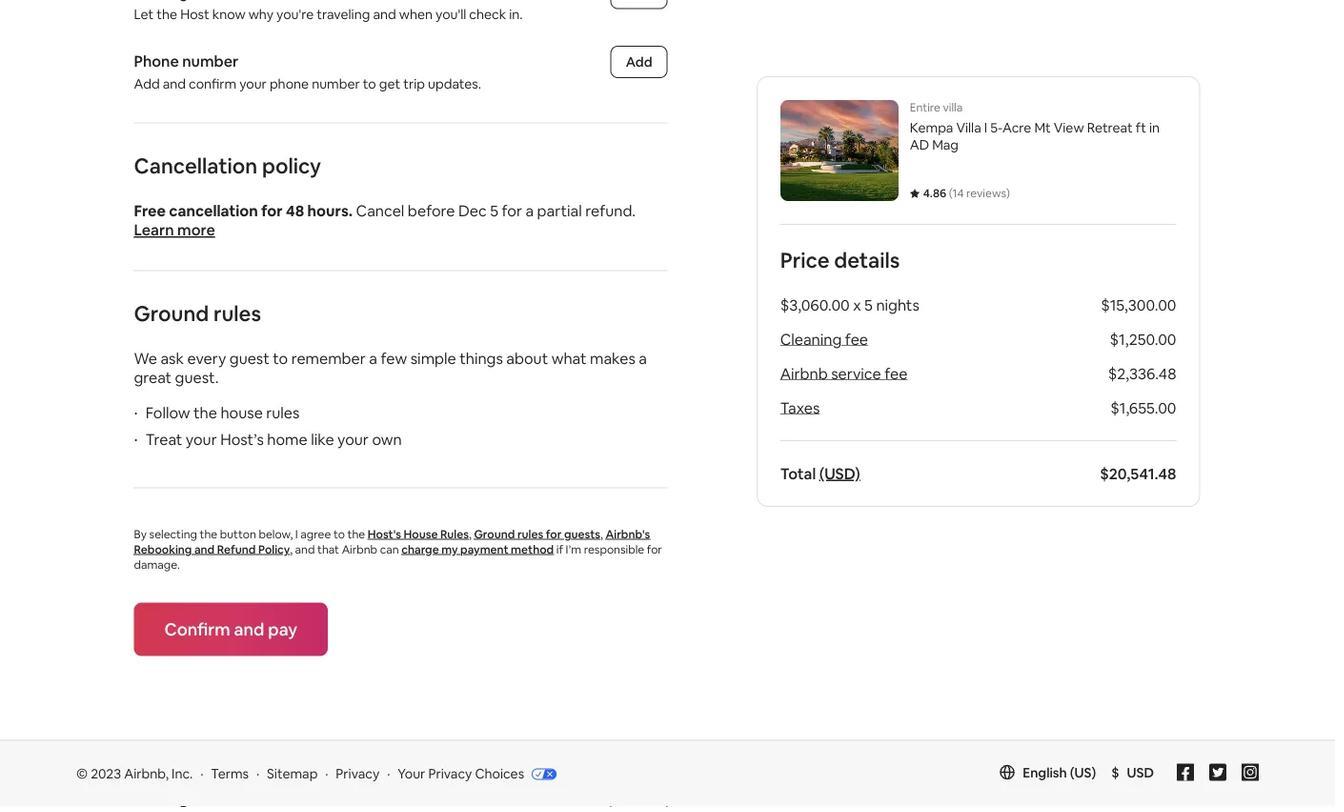 Task type: describe. For each thing, give the bounding box(es) containing it.
cancellation
[[134, 153, 258, 180]]

that
[[317, 542, 339, 557]]

airbnb's rebooking and refund policy button
[[134, 527, 650, 557]]

partial
[[537, 202, 582, 221]]

your for number
[[239, 75, 267, 92]]

14
[[953, 186, 964, 201]]

inc.
[[172, 766, 193, 783]]

phone number add and confirm your phone number to get trip updates.
[[134, 52, 482, 92]]

x
[[854, 295, 861, 315]]

0 horizontal spatial a
[[369, 349, 377, 369]]

the left host's
[[347, 527, 365, 542]]

we ask every guest to remember a few simple things about what makes a great guest.
[[134, 349, 647, 388]]

house
[[221, 403, 263, 423]]

i inside entire villa kempa villa i 5-acre mt view retreat ft in ad mag
[[985, 119, 988, 136]]

0 horizontal spatial ,
[[290, 542, 293, 557]]

to inside the phone number add and confirm your phone number to get trip updates.
[[363, 75, 376, 92]]

confirm
[[164, 619, 230, 641]]

learn more button
[[134, 221, 215, 240]]

ft
[[1136, 119, 1147, 136]]

hours.
[[308, 202, 353, 221]]

by selecting the button below, i agree to the host's house rules , ground rules for guests ,
[[134, 527, 606, 542]]

trip
[[403, 75, 425, 92]]

english (us)
[[1023, 765, 1097, 782]]

ground rules
[[134, 301, 261, 328]]

airbnb,
[[124, 766, 169, 783]]

rules inside follow the house rules treat your host's home like your own
[[266, 403, 300, 423]]

refund
[[217, 542, 256, 557]]

charge my payment method button
[[402, 542, 554, 557]]

rebooking
[[134, 542, 192, 557]]

more
[[177, 221, 215, 240]]

charge
[[402, 542, 439, 557]]

taxes button
[[781, 398, 820, 418]]

the left button
[[200, 527, 218, 542]]

add inside the phone number add and confirm your phone number to get trip updates.
[[134, 75, 160, 92]]

1 vertical spatial i
[[295, 527, 298, 542]]

villa
[[943, 100, 963, 115]]

responsible
[[584, 542, 645, 557]]

policy
[[258, 542, 290, 557]]

4.86 ( 14 reviews )
[[924, 186, 1010, 201]]

4.86
[[924, 186, 947, 201]]

0 horizontal spatial rules
[[213, 301, 261, 328]]

and inside the phone number add and confirm your phone number to get trip updates.
[[163, 75, 186, 92]]

remember
[[291, 349, 366, 369]]

total (usd)
[[781, 464, 861, 483]]

ask
[[161, 349, 184, 369]]

your for the
[[186, 430, 217, 450]]

taxes
[[781, 398, 820, 418]]

a inside free cancellation for 48 hours. cancel before dec 5 for a partial refund. learn more
[[526, 202, 534, 221]]

ad
[[910, 136, 930, 153]]

for up the if
[[546, 527, 562, 542]]

2 horizontal spatial rules
[[518, 527, 544, 542]]

0 vertical spatial ground
[[134, 301, 209, 328]]

total
[[781, 464, 816, 483]]

if
[[557, 542, 563, 557]]

english
[[1023, 765, 1067, 782]]

privacy link
[[336, 766, 380, 783]]

for inside if i'm responsible for damage.
[[647, 542, 662, 557]]

method
[[511, 542, 554, 557]]

free
[[134, 202, 166, 221]]

©
[[76, 766, 88, 783]]

learn
[[134, 221, 174, 240]]

navigate to instagram image
[[1242, 765, 1259, 782]]

, and that airbnb can charge my payment method
[[290, 542, 554, 557]]

cleaning
[[781, 329, 842, 349]]

host's
[[368, 527, 401, 542]]

before
[[408, 202, 455, 221]]

and left when
[[373, 6, 396, 23]]

1 vertical spatial ground
[[474, 527, 515, 542]]

we
[[134, 349, 157, 369]]

you're
[[277, 6, 314, 23]]

price details
[[781, 246, 900, 274]]

few
[[381, 349, 407, 369]]

navigate to twitter image
[[1210, 765, 1227, 782]]

sitemap link
[[267, 766, 318, 783]]

$3,060.00 x 5 nights
[[781, 295, 920, 315]]

price
[[781, 246, 830, 274]]

your privacy choices link
[[398, 766, 557, 784]]

i'm
[[566, 542, 582, 557]]

when
[[399, 6, 433, 23]]

mag
[[933, 136, 959, 153]]

rules
[[440, 527, 469, 542]]

dec
[[458, 202, 487, 221]]

1 vertical spatial airbnb
[[342, 542, 378, 557]]

cancellation policy
[[134, 153, 321, 180]]

1 privacy from the left
[[336, 766, 380, 783]]

by
[[134, 527, 147, 542]]

for left '48'
[[261, 202, 283, 221]]

cancellation
[[169, 202, 258, 221]]

pay
[[268, 619, 298, 641]]

$2,336.48
[[1108, 364, 1177, 383]]

villa
[[957, 119, 982, 136]]

$15,300.00
[[1101, 295, 1177, 315]]

english (us) button
[[1000, 765, 1097, 782]]

)
[[1007, 186, 1010, 201]]

traveling
[[317, 6, 370, 23]]

terms
[[211, 766, 249, 783]]

damage.
[[134, 558, 180, 572]]

check
[[469, 6, 506, 23]]

$1,250.00
[[1110, 329, 1177, 349]]

the right "let"
[[157, 6, 177, 23]]



Task type: locate. For each thing, give the bounding box(es) containing it.
2 horizontal spatial ,
[[601, 527, 603, 542]]

details
[[834, 246, 900, 274]]

1 vertical spatial number
[[312, 75, 360, 92]]

to inside we ask every guest to remember a few simple things about what makes a great guest.
[[273, 349, 288, 369]]

selecting
[[149, 527, 197, 542]]

0 horizontal spatial airbnb
[[342, 542, 378, 557]]

, down below,
[[290, 542, 293, 557]]

free cancellation for 48 hours. cancel before dec 5 for a partial refund. learn more
[[134, 202, 636, 240]]

know
[[212, 6, 246, 23]]

and down the agree on the bottom of page
[[295, 542, 315, 557]]

1 horizontal spatial number
[[312, 75, 360, 92]]

entire
[[910, 100, 941, 115]]

guest
[[230, 349, 270, 369]]

fee right service
[[885, 364, 908, 383]]

treat
[[146, 430, 182, 450]]

for
[[261, 202, 283, 221], [502, 202, 522, 221], [546, 527, 562, 542], [647, 542, 662, 557]]

usd
[[1127, 765, 1154, 782]]

0 horizontal spatial fee
[[846, 329, 869, 349]]

airbnb down by selecting the button below, i agree to the host's house rules , ground rules for guests ,
[[342, 542, 378, 557]]

1 vertical spatial rules
[[266, 403, 300, 423]]

and inside airbnb's rebooking and refund policy
[[194, 542, 215, 557]]

number right the phone
[[312, 75, 360, 92]]

1 horizontal spatial a
[[526, 202, 534, 221]]

a left partial
[[526, 202, 534, 221]]

house
[[404, 527, 438, 542]]

navigate to facebook image
[[1177, 765, 1195, 782]]

ground rules for guests link
[[474, 527, 601, 542]]

to up that
[[334, 527, 345, 542]]

a left few
[[369, 349, 377, 369]]

number up confirm
[[182, 52, 239, 71]]

in.
[[509, 6, 523, 23]]

confirm
[[189, 75, 236, 92]]

0 horizontal spatial 5
[[490, 202, 499, 221]]

1 horizontal spatial i
[[985, 119, 988, 136]]

entire villa kempa villa i 5-acre mt view retreat ft in ad mag
[[910, 100, 1160, 153]]

host
[[180, 6, 209, 23]]

, up responsible on the bottom left
[[601, 527, 603, 542]]

1 horizontal spatial to
[[334, 527, 345, 542]]

terms link
[[211, 766, 249, 783]]

1 vertical spatial fee
[[885, 364, 908, 383]]

1 vertical spatial add
[[134, 75, 160, 92]]

nights
[[877, 295, 920, 315]]

0 vertical spatial 5
[[490, 202, 499, 221]]

, up charge my payment method button
[[469, 527, 472, 542]]

your left the phone
[[239, 75, 267, 92]]

reviews
[[967, 186, 1007, 201]]

airbnb's rebooking and refund policy
[[134, 527, 650, 557]]

1 horizontal spatial fee
[[885, 364, 908, 383]]

for down airbnb's
[[647, 542, 662, 557]]

1 horizontal spatial add
[[626, 54, 653, 71]]

ground up payment
[[474, 527, 515, 542]]

and left refund
[[194, 542, 215, 557]]

to right guest
[[273, 349, 288, 369]]

(
[[949, 186, 953, 201]]

and inside button
[[234, 619, 265, 641]]

great
[[134, 368, 172, 388]]

your right like
[[338, 430, 369, 450]]

1 horizontal spatial ,
[[469, 527, 472, 542]]

5
[[490, 202, 499, 221], [865, 295, 873, 315]]

1 horizontal spatial your
[[239, 75, 267, 92]]

airbnb's
[[606, 527, 650, 542]]

cancel
[[356, 202, 405, 221]]

1 horizontal spatial 5
[[865, 295, 873, 315]]

phone
[[134, 52, 179, 71]]

i left 5-
[[985, 119, 988, 136]]

airbnb up taxes
[[781, 364, 828, 383]]

follow
[[146, 403, 190, 423]]

1 vertical spatial 5
[[865, 295, 873, 315]]

let the host know why you're traveling and when you'll check in.
[[134, 6, 523, 23]]

guest.
[[175, 368, 219, 388]]

48
[[286, 202, 304, 221]]

for right dec
[[502, 202, 522, 221]]

1 horizontal spatial ground
[[474, 527, 515, 542]]

simple
[[411, 349, 456, 369]]

policy
[[262, 153, 321, 180]]

confirm and pay
[[164, 619, 298, 641]]

5 right x
[[865, 295, 873, 315]]

get
[[379, 75, 401, 92]]

home
[[267, 430, 308, 450]]

2 vertical spatial rules
[[518, 527, 544, 542]]

fee down x
[[846, 329, 869, 349]]

updates.
[[428, 75, 482, 92]]

0 horizontal spatial ground
[[134, 301, 209, 328]]

0 horizontal spatial number
[[182, 52, 239, 71]]

0 horizontal spatial to
[[273, 349, 288, 369]]

add inside add 'button'
[[626, 54, 653, 71]]

privacy left your
[[336, 766, 380, 783]]

cleaning fee button
[[781, 329, 869, 349]]

about
[[507, 349, 548, 369]]

(usd) button
[[820, 464, 861, 483]]

·
[[200, 766, 203, 783]]

rules up home
[[266, 403, 300, 423]]

choices
[[475, 766, 524, 783]]

confirm and pay button
[[134, 603, 328, 657]]

(usd)
[[820, 464, 861, 483]]

to
[[363, 75, 376, 92], [273, 349, 288, 369], [334, 527, 345, 542]]

0 vertical spatial rules
[[213, 301, 261, 328]]

below,
[[259, 527, 293, 542]]

add button
[[611, 46, 668, 79]]

rules up method
[[518, 527, 544, 542]]

0 horizontal spatial i
[[295, 527, 298, 542]]

$1,655.00
[[1111, 398, 1177, 418]]

$3,060.00
[[781, 295, 850, 315]]

ground up ask
[[134, 301, 209, 328]]

privacy right your
[[428, 766, 472, 783]]

host's
[[220, 430, 264, 450]]

1 horizontal spatial airbnb
[[781, 364, 828, 383]]

,
[[469, 527, 472, 542], [601, 527, 603, 542], [290, 542, 293, 557]]

0 vertical spatial add
[[626, 54, 653, 71]]

2 horizontal spatial your
[[338, 430, 369, 450]]

0 vertical spatial i
[[985, 119, 988, 136]]

rules
[[213, 301, 261, 328], [266, 403, 300, 423], [518, 527, 544, 542]]

1 horizontal spatial privacy
[[428, 766, 472, 783]]

acre
[[1003, 119, 1032, 136]]

to left the get
[[363, 75, 376, 92]]

your
[[398, 766, 426, 783]]

0 horizontal spatial privacy
[[336, 766, 380, 783]]

$20,541.48
[[1100, 464, 1177, 483]]

i left the agree on the bottom of page
[[295, 527, 298, 542]]

every
[[187, 349, 226, 369]]

refund.
[[586, 202, 636, 221]]

2 horizontal spatial a
[[639, 349, 647, 369]]

i
[[985, 119, 988, 136], [295, 527, 298, 542]]

5 right dec
[[490, 202, 499, 221]]

0 vertical spatial to
[[363, 75, 376, 92]]

2 horizontal spatial to
[[363, 75, 376, 92]]

2 privacy from the left
[[428, 766, 472, 783]]

in
[[1150, 119, 1160, 136]]

a right makes
[[639, 349, 647, 369]]

0 vertical spatial airbnb
[[781, 364, 828, 383]]

fee
[[846, 329, 869, 349], [885, 364, 908, 383]]

service
[[832, 364, 882, 383]]

airbnb service fee
[[781, 364, 908, 383]]

airbnb
[[781, 364, 828, 383], [342, 542, 378, 557]]

retreat
[[1087, 119, 1133, 136]]

if i'm responsible for damage.
[[134, 542, 662, 572]]

1 vertical spatial to
[[273, 349, 288, 369]]

and down phone
[[163, 75, 186, 92]]

the inside follow the house rules treat your host's home like your own
[[194, 403, 217, 423]]

and left pay
[[234, 619, 265, 641]]

2023
[[91, 766, 121, 783]]

0 horizontal spatial your
[[186, 430, 217, 450]]

your right "treat"
[[186, 430, 217, 450]]

like
[[311, 430, 334, 450]]

0 vertical spatial number
[[182, 52, 239, 71]]

a
[[526, 202, 534, 221], [369, 349, 377, 369], [639, 349, 647, 369]]

cleaning fee
[[781, 329, 869, 349]]

your inside the phone number add and confirm your phone number to get trip updates.
[[239, 75, 267, 92]]

rules up guest
[[213, 301, 261, 328]]

let
[[134, 6, 154, 23]]

2 vertical spatial to
[[334, 527, 345, 542]]

can
[[380, 542, 399, 557]]

the down guest.
[[194, 403, 217, 423]]

0 vertical spatial fee
[[846, 329, 869, 349]]

5-
[[991, 119, 1003, 136]]

0 horizontal spatial add
[[134, 75, 160, 92]]

payment
[[461, 542, 509, 557]]

© 2023 airbnb, inc.
[[76, 766, 193, 783]]

5 inside free cancellation for 48 hours. cancel before dec 5 for a partial refund. learn more
[[490, 202, 499, 221]]

1 horizontal spatial rules
[[266, 403, 300, 423]]

follow the house rules treat your host's home like your own
[[146, 403, 402, 450]]



Task type: vqa. For each thing, say whether or not it's contained in the screenshot.


